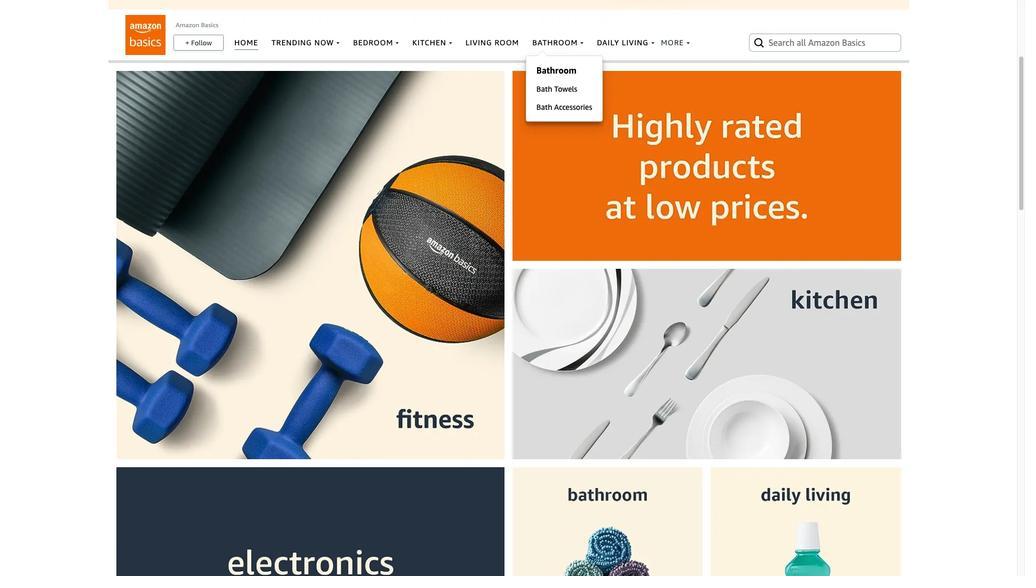 Task type: vqa. For each thing, say whether or not it's contained in the screenshot.
Amazon Basics Logo
yes



Task type: describe. For each thing, give the bounding box(es) containing it.
search image
[[753, 36, 765, 49]]

+ follow button
[[174, 35, 223, 50]]

amazon basics logo image
[[125, 15, 166, 55]]



Task type: locate. For each thing, give the bounding box(es) containing it.
amazon
[[176, 21, 199, 29]]

+
[[185, 38, 189, 47]]

+ follow
[[185, 38, 212, 47]]

follow
[[191, 38, 212, 47]]

basics
[[201, 21, 218, 29]]

amazon basics link
[[176, 21, 218, 29]]

Search all Amazon Basics search field
[[769, 34, 884, 52]]

amazon basics
[[176, 21, 218, 29]]



